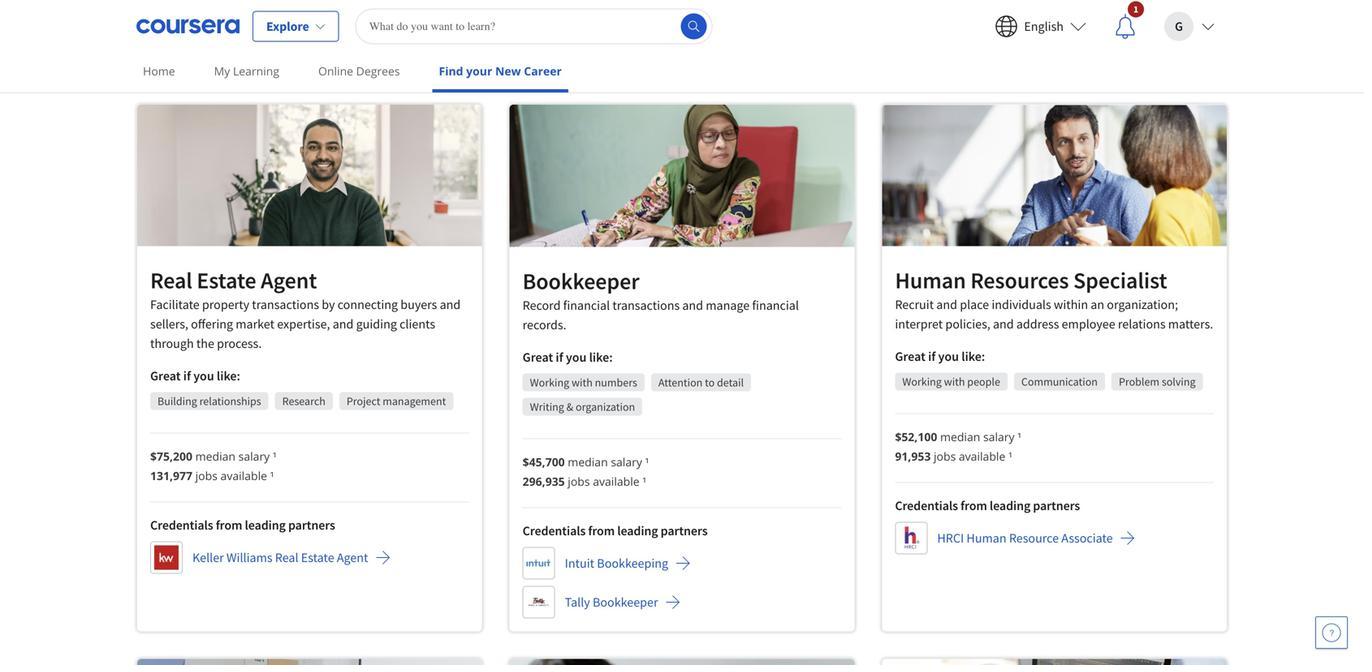 Task type: vqa. For each thing, say whether or not it's contained in the screenshot.
'Working' associated with Resources
yes



Task type: locate. For each thing, give the bounding box(es) containing it.
2 horizontal spatial median
[[940, 429, 980, 445]]

$52,100 median salary ¹ 91,953 jobs available ¹
[[895, 429, 1022, 464]]

leading for specialist
[[990, 498, 1031, 514]]

learning
[[233, 63, 279, 79]]

if
[[928, 349, 936, 365], [556, 349, 563, 366], [183, 368, 191, 384]]

2 horizontal spatial like:
[[962, 349, 985, 365]]

1 horizontal spatial great if you like:
[[523, 349, 613, 366]]

like: up numbers
[[589, 349, 613, 366]]

management
[[383, 394, 446, 409]]

transactions inside the bookkeeper record financial transactions and manage financial records.
[[613, 297, 680, 314]]

1 horizontal spatial jobs
[[568, 474, 590, 489]]

credentials from leading partners up intuit bookkeeping
[[523, 523, 708, 539]]

0 horizontal spatial available
[[220, 468, 267, 484]]

2 horizontal spatial salary
[[983, 429, 1015, 445]]

project management
[[347, 394, 446, 409]]

if up working with numbers
[[556, 349, 563, 366]]

leading up the hrci human resource associate link
[[990, 498, 1031, 514]]

1 vertical spatial real
[[275, 550, 298, 566]]

within
[[1054, 297, 1088, 313]]

median right $75,200
[[195, 449, 236, 464]]

1 horizontal spatial from
[[588, 523, 615, 539]]

by
[[322, 297, 335, 313]]

address
[[1017, 316, 1059, 332]]

home
[[143, 63, 175, 79]]

1 horizontal spatial like:
[[589, 349, 613, 366]]

if up building at the bottom left
[[183, 368, 191, 384]]

0 horizontal spatial salary
[[238, 449, 270, 464]]

available right 296,935
[[593, 474, 640, 489]]

financial right manage
[[752, 297, 799, 314]]

english
[[1024, 18, 1064, 35]]

bookkeeper
[[523, 267, 639, 295], [593, 595, 658, 611]]

human up recruit
[[895, 266, 966, 295]]

0 vertical spatial bookkeeper
[[523, 267, 639, 295]]

people
[[967, 375, 1000, 389]]

guiding
[[356, 316, 397, 332]]

median inside $45,700 median salary ¹ 296,935 jobs available ¹
[[568, 455, 608, 470]]

0 horizontal spatial human
[[895, 266, 966, 295]]

records.
[[523, 317, 566, 333]]

g
[[1175, 18, 1183, 35]]

0 vertical spatial agent
[[261, 266, 317, 295]]

jobs for estate
[[195, 468, 218, 484]]

working for record
[[530, 375, 569, 390]]

great if you like: up building relationships
[[150, 368, 240, 384]]

intuit
[[565, 556, 594, 572]]

None search field
[[355, 9, 713, 44]]

0 horizontal spatial jobs
[[195, 468, 218, 484]]

place
[[960, 297, 989, 313]]

my learning link
[[208, 53, 286, 89]]

like:
[[962, 349, 985, 365], [589, 349, 613, 366], [217, 368, 240, 384]]

available inside $45,700 median salary ¹ 296,935 jobs available ¹
[[593, 474, 640, 489]]

$45,700 median salary ¹ 296,935 jobs available ¹
[[523, 455, 649, 489]]

offering
[[191, 316, 233, 332]]

0 vertical spatial estate
[[197, 266, 256, 295]]

2 horizontal spatial partners
[[1033, 498, 1080, 514]]

great up building at the bottom left
[[150, 368, 181, 384]]

business
[[610, 40, 658, 56]]

intuit bookkeeping link
[[523, 548, 691, 580]]

jobs right 91,953
[[934, 449, 956, 464]]

1 horizontal spatial median
[[568, 455, 608, 470]]

power
[[618, 1, 652, 17]]

financial right record at the left of page
[[563, 297, 610, 314]]

great if you like: up working with numbers
[[523, 349, 613, 366]]

your
[[466, 63, 492, 79]]

salary down relationships
[[238, 449, 270, 464]]

2 horizontal spatial leading
[[990, 498, 1031, 514]]

2 horizontal spatial credentials
[[895, 498, 958, 514]]

intelligence
[[661, 40, 724, 56]]

salary for estate
[[238, 449, 270, 464]]

from up williams
[[216, 517, 242, 534]]

you up working with numbers
[[566, 349, 587, 366]]

online
[[318, 63, 353, 79]]

estate right williams
[[301, 550, 334, 566]]

real up facilitate
[[150, 266, 192, 295]]

bookkeeper down bookkeeping
[[593, 595, 658, 611]]

agent
[[261, 266, 317, 295], [337, 550, 368, 566]]

median right $52,100 at the right of page
[[940, 429, 980, 445]]

process.
[[217, 336, 262, 352]]

working up writing
[[530, 375, 569, 390]]

1 horizontal spatial partners
[[661, 523, 708, 539]]

attention to detail
[[658, 375, 744, 390]]

like: up people
[[962, 349, 985, 365]]

working
[[902, 375, 942, 389], [530, 375, 569, 390]]

available for resources
[[959, 449, 1006, 464]]

home link
[[136, 53, 182, 89]]

1 horizontal spatial transactions
[[613, 297, 680, 314]]

salary inside $52,100 median salary ¹ 91,953 jobs available ¹
[[983, 429, 1015, 445]]

1 horizontal spatial available
[[593, 474, 640, 489]]

from
[[961, 498, 987, 514], [216, 517, 242, 534], [588, 523, 615, 539]]

tableau business intelligence analyst link
[[523, 32, 789, 64]]

jobs inside $52,100 median salary ¹ 91,953 jobs available ¹
[[934, 449, 956, 464]]

What do you want to learn? text field
[[355, 9, 713, 44]]

0 horizontal spatial if
[[183, 368, 191, 384]]

explore button
[[253, 11, 339, 42]]

salary down people
[[983, 429, 1015, 445]]

0 horizontal spatial credentials from leading partners
[[150, 517, 335, 534]]

credentials from leading partners
[[895, 498, 1080, 514], [150, 517, 335, 534], [523, 523, 708, 539]]

you up building relationships
[[193, 368, 214, 384]]

research
[[282, 394, 325, 409]]

available inside $52,100 median salary ¹ 91,953 jobs available ¹
[[959, 449, 1006, 464]]

bookkeeper up record at the left of page
[[523, 267, 639, 295]]

associate
[[1062, 530, 1113, 547]]

find your new career link
[[432, 53, 568, 93]]

0 horizontal spatial with
[[572, 375, 593, 390]]

jobs right 296,935
[[568, 474, 590, 489]]

and
[[440, 297, 461, 313], [937, 297, 957, 313], [682, 297, 703, 314], [333, 316, 354, 332], [993, 316, 1014, 332]]

jobs inside $45,700 median salary ¹ 296,935 jobs available ¹
[[568, 474, 590, 489]]

if for resources
[[928, 349, 936, 365]]

0 horizontal spatial estate
[[197, 266, 256, 295]]

jobs right "131,977"
[[195, 468, 218, 484]]

keller williams real estate agent
[[192, 550, 368, 566]]

jobs inside $75,200 median salary ¹ 131,977 jobs available ¹
[[195, 468, 218, 484]]

2 horizontal spatial from
[[961, 498, 987, 514]]

partners up bookkeeping
[[661, 523, 708, 539]]

tally
[[565, 595, 590, 611]]

1 horizontal spatial real
[[275, 550, 298, 566]]

leading up bookkeeping
[[617, 523, 658, 539]]

2 financial from the left
[[752, 297, 799, 314]]

$52,100
[[895, 429, 937, 445]]

1 horizontal spatial salary
[[611, 455, 642, 470]]

human inside human resources specialist recruit and place individuals within an organization; interpret policies, and address employee relations matters.
[[895, 266, 966, 295]]

real estate agent facilitate property transactions by connecting buyers and sellers, offering market expertise, and guiding clients through the process.
[[150, 266, 461, 352]]

and right buyers
[[440, 297, 461, 313]]

1 vertical spatial estate
[[301, 550, 334, 566]]

with
[[944, 375, 965, 389], [572, 375, 593, 390]]

1 vertical spatial human
[[967, 530, 1007, 547]]

help center image
[[1322, 624, 1341, 643]]

english button
[[982, 0, 1099, 52]]

available right 91,953
[[959, 449, 1006, 464]]

1 financial from the left
[[563, 297, 610, 314]]

real right williams
[[275, 550, 298, 566]]

analyst right the intelligence
[[726, 40, 766, 56]]

partners up keller williams real estate agent
[[288, 517, 335, 534]]

like: up relationships
[[217, 368, 240, 384]]

0 horizontal spatial real
[[150, 266, 192, 295]]

credentials from leading partners up williams
[[150, 517, 335, 534]]

0 horizontal spatial you
[[193, 368, 214, 384]]

financial
[[563, 297, 610, 314], [752, 297, 799, 314]]

2 horizontal spatial available
[[959, 449, 1006, 464]]

available
[[959, 449, 1006, 464], [220, 468, 267, 484], [593, 474, 640, 489]]

2 horizontal spatial you
[[938, 349, 959, 365]]

0 horizontal spatial agent
[[261, 266, 317, 295]]

1
[[1133, 3, 1139, 15]]

credentials up keller
[[150, 517, 213, 534]]

if up working with people
[[928, 349, 936, 365]]

0 horizontal spatial like:
[[217, 368, 240, 384]]

1 horizontal spatial agent
[[337, 550, 368, 566]]

with up writing & organization
[[572, 375, 593, 390]]

credentials from leading partners up the hrci human resource associate link
[[895, 498, 1080, 514]]

2 horizontal spatial credentials from leading partners
[[895, 498, 1080, 514]]

available inside $75,200 median salary ¹ 131,977 jobs available ¹
[[220, 468, 267, 484]]

0 horizontal spatial working
[[530, 375, 569, 390]]

salary inside $45,700 median salary ¹ 296,935 jobs available ¹
[[611, 455, 642, 470]]

salary down organization
[[611, 455, 642, 470]]

0 horizontal spatial great
[[150, 368, 181, 384]]

resources
[[971, 266, 1069, 295]]

you up working with people
[[938, 349, 959, 365]]

0 horizontal spatial credentials
[[150, 517, 213, 534]]

0 horizontal spatial financial
[[563, 297, 610, 314]]

1 horizontal spatial great
[[523, 349, 553, 366]]

expertise,
[[277, 316, 330, 332]]

partners for agent
[[288, 517, 335, 534]]

human right hrci
[[967, 530, 1007, 547]]

2 horizontal spatial if
[[928, 349, 936, 365]]

1 horizontal spatial with
[[944, 375, 965, 389]]

great for human resources specialist
[[895, 349, 926, 365]]

resource
[[1009, 530, 1059, 547]]

2 horizontal spatial jobs
[[934, 449, 956, 464]]

0 horizontal spatial from
[[216, 517, 242, 534]]

1 horizontal spatial credentials from leading partners
[[523, 523, 708, 539]]

1 horizontal spatial if
[[556, 349, 563, 366]]

1 vertical spatial analyst
[[726, 40, 766, 56]]

credentials for record
[[523, 523, 586, 539]]

solving
[[1162, 375, 1196, 389]]

0 horizontal spatial great if you like:
[[150, 368, 240, 384]]

1 horizontal spatial you
[[566, 349, 587, 366]]

1 vertical spatial agent
[[337, 550, 368, 566]]

from up hrci
[[961, 498, 987, 514]]

and left place
[[937, 297, 957, 313]]

great down records.
[[523, 349, 553, 366]]

0 horizontal spatial median
[[195, 449, 236, 464]]

credentials for estate
[[150, 517, 213, 534]]

estate up property
[[197, 266, 256, 295]]

writing & organization
[[530, 400, 635, 414]]

communication
[[1021, 375, 1098, 389]]

tableau business intelligence analyst
[[565, 40, 766, 56]]

analyst right data
[[696, 1, 736, 17]]

tally bookkeeper link
[[523, 586, 681, 619]]

median inside $75,200 median salary ¹ 131,977 jobs available ¹
[[195, 449, 236, 464]]

numbers
[[595, 375, 637, 390]]

tableau
[[565, 40, 608, 56]]

great if you like: up working with people
[[895, 349, 985, 365]]

median
[[940, 429, 980, 445], [195, 449, 236, 464], [568, 455, 608, 470]]

transactions
[[252, 297, 319, 313], [613, 297, 680, 314]]

leading up keller williams real estate agent link
[[245, 517, 286, 534]]

policies,
[[945, 316, 990, 332]]

from up 'intuit bookkeeping' link
[[588, 523, 615, 539]]

credentials up intuit
[[523, 523, 586, 539]]

g button
[[1151, 0, 1228, 52]]

0 horizontal spatial transactions
[[252, 297, 319, 313]]

1 horizontal spatial leading
[[617, 523, 658, 539]]

from for record
[[588, 523, 615, 539]]

0 horizontal spatial leading
[[245, 517, 286, 534]]

degrees
[[356, 63, 400, 79]]

median inside $52,100 median salary ¹ 91,953 jobs available ¹
[[940, 429, 980, 445]]

1 horizontal spatial financial
[[752, 297, 799, 314]]

and left manage
[[682, 297, 703, 314]]

an
[[1091, 297, 1104, 313]]

estate
[[197, 266, 256, 295], [301, 550, 334, 566]]

1 horizontal spatial human
[[967, 530, 1007, 547]]

2 horizontal spatial great if you like:
[[895, 349, 985, 365]]

consultant
[[282, 20, 341, 36]]

1 horizontal spatial credentials
[[523, 523, 586, 539]]

if for record
[[556, 349, 563, 366]]

0 vertical spatial real
[[150, 266, 192, 295]]

real
[[150, 266, 192, 295], [275, 550, 298, 566]]

0 vertical spatial human
[[895, 266, 966, 295]]

median right $45,700
[[568, 455, 608, 470]]

you
[[938, 349, 959, 365], [566, 349, 587, 366], [193, 368, 214, 384]]

attention
[[658, 375, 703, 390]]

partners
[[1033, 498, 1080, 514], [288, 517, 335, 534], [661, 523, 708, 539]]

you for record
[[566, 349, 587, 366]]

available right "131,977"
[[220, 468, 267, 484]]

credentials up hrci
[[895, 498, 958, 514]]

online degrees link
[[312, 53, 406, 89]]

great down interpret
[[895, 349, 926, 365]]

partners up resource
[[1033, 498, 1080, 514]]

2 horizontal spatial great
[[895, 349, 926, 365]]

1 horizontal spatial working
[[902, 375, 942, 389]]

working up $52,100 at the right of page
[[902, 375, 942, 389]]

median for resources
[[940, 429, 980, 445]]

0 horizontal spatial partners
[[288, 517, 335, 534]]

salary inside $75,200 median salary ¹ 131,977 jobs available ¹
[[238, 449, 270, 464]]

with left people
[[944, 375, 965, 389]]

1 vertical spatial bookkeeper
[[593, 595, 658, 611]]



Task type: describe. For each thing, give the bounding box(es) containing it.
williams
[[226, 550, 272, 566]]

$45,700
[[523, 455, 565, 470]]

agent inside real estate agent facilitate property transactions by connecting buyers and sellers, offering market expertise, and guiding clients through the process.
[[261, 266, 317, 295]]

microsoft
[[565, 1, 615, 17]]

microsoft power bi data analyst link
[[523, 0, 758, 25]]

sap
[[192, 20, 214, 36]]

record
[[523, 297, 561, 314]]

and down the by on the left top
[[333, 316, 354, 332]]

credentials from leading partners for record
[[523, 523, 708, 539]]

keller
[[192, 550, 224, 566]]

jobs for resources
[[934, 449, 956, 464]]

salary for record
[[611, 455, 642, 470]]

great for bookkeeper
[[523, 349, 553, 366]]

new
[[495, 63, 521, 79]]

buyers
[[401, 297, 437, 313]]

working with people
[[902, 375, 1000, 389]]

you for resources
[[938, 349, 959, 365]]

median for estate
[[195, 449, 236, 464]]

jobs for record
[[568, 474, 590, 489]]

leading for financial
[[617, 523, 658, 539]]

working for resources
[[902, 375, 942, 389]]

from for resources
[[961, 498, 987, 514]]

property
[[202, 297, 249, 313]]

credentials from leading partners for resources
[[895, 498, 1080, 514]]

from for estate
[[216, 517, 242, 534]]

coursera image
[[136, 13, 240, 39]]

market
[[236, 316, 274, 332]]

matters.
[[1168, 316, 1213, 332]]

working with numbers
[[530, 375, 637, 390]]

keller williams real estate agent link
[[150, 542, 391, 574]]

great if you like: for resources
[[895, 349, 985, 365]]

available for record
[[593, 474, 640, 489]]

0 vertical spatial analyst
[[696, 1, 736, 17]]

technology
[[216, 20, 279, 36]]

like: for estate
[[217, 368, 240, 384]]

microsoft power bi data analyst
[[565, 1, 736, 17]]

writing
[[530, 400, 564, 414]]

great for real estate agent
[[150, 368, 181, 384]]

human resources specialist recruit and place individuals within an organization; interpret policies, and address employee relations matters.
[[895, 266, 1213, 332]]

like: for resources
[[962, 349, 985, 365]]

find your new career
[[439, 63, 562, 79]]

great if you like: for record
[[523, 349, 613, 366]]

great if you like: for estate
[[150, 368, 240, 384]]

building
[[158, 394, 197, 409]]

organization;
[[1107, 297, 1178, 313]]

and down individuals
[[993, 316, 1014, 332]]

credentials from leading partners for estate
[[150, 517, 335, 534]]

if for estate
[[183, 368, 191, 384]]

leading for agent
[[245, 517, 286, 534]]

intuit bookkeeping
[[565, 556, 668, 572]]

$75,200 median salary ¹ 131,977 jobs available ¹
[[150, 449, 277, 484]]

explore
[[266, 18, 309, 35]]

project
[[347, 394, 380, 409]]

131,977
[[150, 468, 192, 484]]

partners for specialist
[[1033, 498, 1080, 514]]

real inside real estate agent facilitate property transactions by connecting buyers and sellers, offering market expertise, and guiding clients through the process.
[[150, 266, 192, 295]]

individuals
[[992, 297, 1051, 313]]

296,935
[[523, 474, 565, 489]]

my
[[214, 63, 230, 79]]

bookkeeper inside the bookkeeper record financial transactions and manage financial records.
[[523, 267, 639, 295]]

connecting
[[338, 297, 398, 313]]

clients
[[400, 316, 435, 332]]

with for resources
[[944, 375, 965, 389]]

organization
[[576, 400, 635, 414]]

credentials for resources
[[895, 498, 958, 514]]

through
[[150, 336, 194, 352]]

with for record
[[572, 375, 593, 390]]

detail
[[717, 375, 744, 390]]

sap technology consultant link
[[150, 12, 364, 45]]

relations
[[1118, 316, 1166, 332]]

1 button
[[1099, 0, 1151, 52]]

sellers,
[[150, 316, 188, 332]]

estate inside real estate agent facilitate property transactions by connecting buyers and sellers, offering market expertise, and guiding clients through the process.
[[197, 266, 256, 295]]

1 horizontal spatial estate
[[301, 550, 334, 566]]

hrci human resource associate link
[[895, 522, 1136, 555]]

transactions inside real estate agent facilitate property transactions by connecting buyers and sellers, offering market expertise, and guiding clients through the process.
[[252, 297, 319, 313]]

bookkeeper image
[[510, 105, 855, 247]]

problem solving
[[1119, 375, 1196, 389]]

problem
[[1119, 375, 1160, 389]]

interpret
[[895, 316, 943, 332]]

facilitate
[[150, 297, 200, 313]]

hrci
[[937, 530, 964, 547]]

$75,200
[[150, 449, 192, 464]]

&
[[567, 400, 573, 414]]

91,953
[[895, 449, 931, 464]]

available for estate
[[220, 468, 267, 484]]

my learning
[[214, 63, 279, 79]]

like: for record
[[589, 349, 613, 366]]

bookkeeping
[[597, 556, 668, 572]]

and inside the bookkeeper record financial transactions and manage financial records.
[[682, 297, 703, 314]]

salary for resources
[[983, 429, 1015, 445]]

median for record
[[568, 455, 608, 470]]

the
[[196, 336, 214, 352]]

manage
[[706, 297, 750, 314]]

to
[[705, 375, 715, 390]]

tally bookkeeper
[[565, 595, 658, 611]]

partners for financial
[[661, 523, 708, 539]]

recruit
[[895, 297, 934, 313]]

data
[[668, 1, 693, 17]]

bookkeeper record financial transactions and manage financial records.
[[523, 267, 799, 333]]

you for estate
[[193, 368, 214, 384]]

sap technology consultant
[[192, 20, 341, 36]]

career
[[524, 63, 562, 79]]

building relationships
[[158, 394, 261, 409]]

bi
[[655, 1, 666, 17]]



